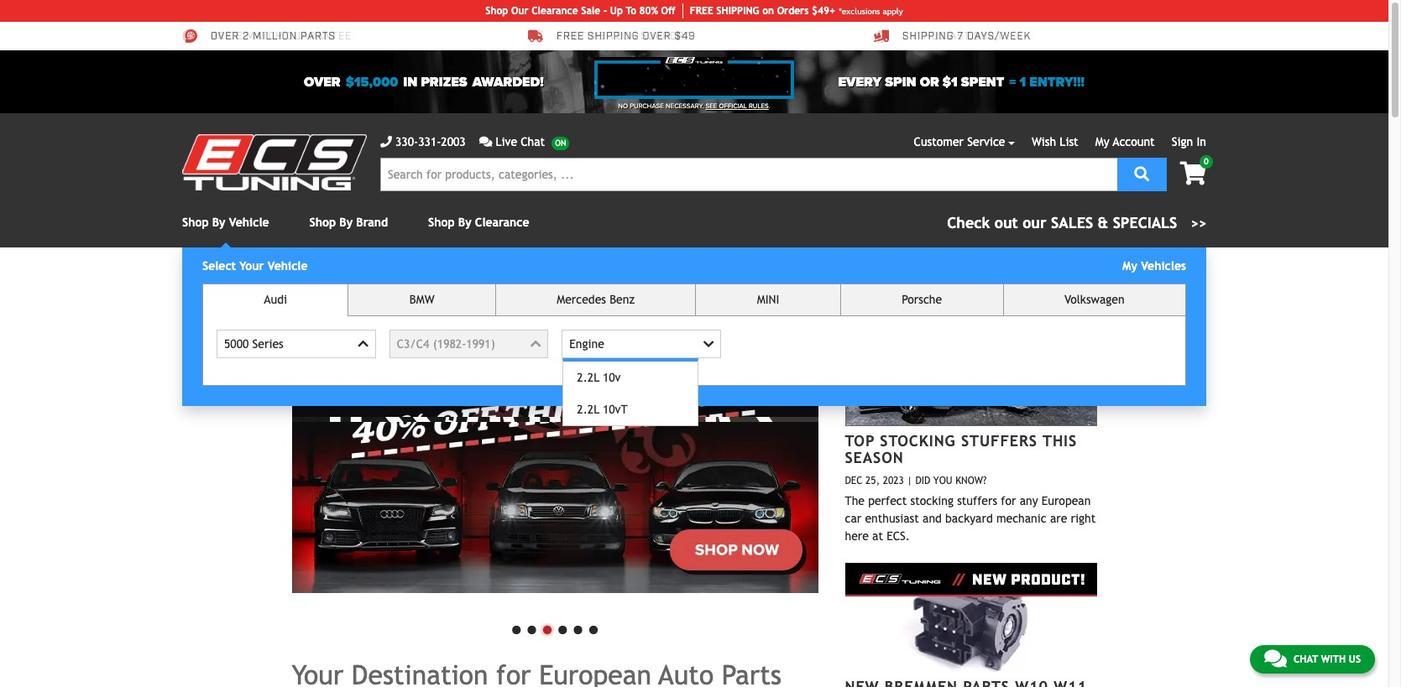 Task type: describe. For each thing, give the bounding box(es) containing it.
at
[[873, 530, 883, 544]]

price match guarantee link
[[182, 29, 352, 44]]

$1
[[943, 73, 958, 90]]

perfect
[[868, 495, 907, 508]]

chat with us
[[1294, 654, 1361, 666]]

select your vehicle
[[202, 259, 308, 273]]

mercedes
[[557, 293, 606, 307]]

0 vertical spatial chat
[[521, 135, 545, 149]]

lifetime tech support
[[557, 30, 691, 43]]

us
[[1349, 654, 1361, 666]]

top stocking stuffers this season image
[[845, 317, 1097, 426]]

7
[[958, 30, 964, 43]]

bmw
[[410, 293, 435, 307]]

benz
[[610, 293, 635, 307]]

view all
[[1051, 296, 1090, 305]]

stocking
[[880, 432, 956, 450]]

our
[[511, 5, 529, 17]]

over
[[643, 30, 672, 43]]

25,
[[866, 476, 880, 487]]

any
[[1020, 495, 1038, 508]]

2
[[243, 30, 250, 43]]

shipping 7 days/week
[[903, 30, 1031, 43]]

1 • from the left
[[509, 611, 524, 646]]

2 • from the left
[[524, 611, 540, 646]]

ping
[[737, 5, 760, 17]]

free ship ping on orders $49+ *exclusions apply
[[690, 5, 903, 17]]

customer service button
[[914, 134, 1015, 151]]

2.2l for 2.2l 10vt
[[577, 403, 600, 416]]

my account link
[[1096, 135, 1155, 149]]

0 link
[[1167, 155, 1213, 187]]

shop by brand
[[310, 216, 388, 229]]

price
[[211, 30, 243, 43]]

million
[[253, 30, 297, 43]]

rules
[[749, 102, 769, 110]]

no purchase necessary. see official rules .
[[618, 102, 771, 110]]

mini
[[757, 293, 780, 307]]

or
[[920, 73, 940, 90]]

shop for shop our clearance sale - up to 80% off
[[486, 5, 508, 17]]

series
[[252, 337, 284, 351]]

3 • from the left
[[540, 611, 555, 646]]

$49+
[[812, 5, 836, 17]]

shipping
[[588, 30, 640, 43]]

live chat
[[496, 135, 545, 149]]

every spin or $1 spent = 1 entry!!!
[[839, 73, 1085, 90]]

$49
[[675, 30, 696, 43]]

this
[[1043, 432, 1078, 450]]

free shipping over $49
[[557, 30, 696, 43]]

in
[[403, 73, 418, 90]]

shop by vehicle link
[[182, 216, 269, 229]]

to
[[626, 5, 637, 17]]

backyard
[[946, 512, 993, 526]]

and
[[923, 512, 942, 526]]

for
[[1001, 495, 1017, 508]]

specials
[[1113, 214, 1178, 232]]

1
[[1020, 73, 1026, 90]]

stuffers
[[961, 432, 1038, 450]]

view
[[1051, 296, 1074, 305]]

over for over $15,000 in prizes
[[304, 73, 341, 90]]

in
[[1197, 135, 1207, 149]]

up
[[610, 5, 623, 17]]

2.2l 10vt
[[577, 403, 628, 416]]

new bremmen parts w10 w11 engine ignition switch image
[[845, 564, 1097, 673]]

.
[[769, 102, 771, 110]]

account
[[1113, 135, 1155, 149]]

330-331-2003 link
[[380, 134, 466, 151]]

news
[[967, 288, 1016, 310]]

wish list
[[1032, 135, 1079, 149]]

chat with us link
[[1250, 646, 1376, 674]]

guarantee
[[287, 30, 352, 43]]

enthusiast
[[865, 512, 919, 526]]

every
[[839, 73, 882, 90]]

shop for shop by brand
[[310, 216, 336, 229]]

10vt
[[603, 403, 628, 416]]

Search text field
[[380, 158, 1118, 191]]

shop by vehicle
[[182, 216, 269, 229]]

ecs tuning 'spin to win' contest logo image
[[594, 57, 795, 99]]

2.2l for 2.2l 10v
[[577, 371, 600, 385]]

by for clearance
[[458, 216, 472, 229]]

331-
[[418, 135, 441, 149]]

2.2l 10v
[[577, 371, 621, 385]]

stuffers
[[957, 495, 998, 508]]

clearance for by
[[475, 216, 530, 229]]

my for my account
[[1096, 135, 1110, 149]]

5000 series
[[224, 337, 284, 351]]



Task type: vqa. For each thing, say whether or not it's contained in the screenshot.
*Exclusions
yes



Task type: locate. For each thing, give the bounding box(es) containing it.
top
[[845, 432, 875, 450]]

built
[[974, 30, 1004, 43]]

vehicle up audi
[[268, 259, 308, 273]]

days/week
[[967, 30, 1031, 43]]

1 vertical spatial my
[[1123, 259, 1138, 273]]

1 vertical spatial chat
[[1294, 654, 1319, 666]]

1 vertical spatial clearance
[[475, 216, 530, 229]]

free shipping over $49 link
[[528, 29, 696, 44]]

clearance inside the shop our clearance sale - up to 80% off link
[[532, 5, 578, 17]]

see
[[706, 102, 718, 110]]

customer
[[914, 135, 964, 149]]

0 vertical spatial 2.2l
[[577, 371, 600, 385]]

lifetime tech support link
[[528, 29, 691, 44]]

4 • from the left
[[555, 611, 571, 646]]

0 vertical spatial over
[[211, 30, 240, 43]]

mechanic
[[997, 512, 1047, 526]]

2 by from the left
[[340, 216, 353, 229]]

my for my vehicles
[[1123, 259, 1138, 273]]

vehicle up "your" on the left top of page
[[229, 216, 269, 229]]

0 vertical spatial clearance
[[532, 5, 578, 17]]

vehicle for shop by vehicle
[[229, 216, 269, 229]]

here
[[845, 530, 869, 544]]

over 2 million parts
[[211, 30, 336, 43]]

entry!!!
[[1030, 73, 1085, 90]]

2.2l left 10v
[[577, 371, 600, 385]]

lifetime
[[557, 30, 606, 43]]

free
[[690, 5, 714, 17]]

my left account
[[1096, 135, 1110, 149]]

clearance down live
[[475, 216, 530, 229]]

know?
[[956, 476, 987, 487]]

dec 25, 2023 | did you know? the perfect stocking stuffers for any european car enthusiast and backyard mechanic are right here at ecs.
[[845, 476, 1096, 544]]

sign in
[[1172, 135, 1207, 149]]

sales
[[1052, 214, 1094, 232]]

1 horizontal spatial my
[[1123, 259, 1138, 273]]

ecs tuning image
[[182, 134, 367, 191]]

no
[[618, 102, 628, 110]]

shop by brand link
[[310, 216, 388, 229]]

stocking
[[911, 495, 954, 508]]

european
[[1042, 495, 1091, 508]]

prizes
[[421, 73, 467, 90]]

2 horizontal spatial by
[[458, 216, 472, 229]]

parts
[[301, 30, 336, 43]]

sign
[[1172, 135, 1194, 149]]

spent
[[961, 73, 1005, 90]]

vehicles
[[1141, 259, 1187, 273]]

c3/c4
[[397, 337, 430, 351]]

phone image
[[380, 136, 392, 148]]

0 horizontal spatial chat
[[521, 135, 545, 149]]

my left vehicles
[[1123, 259, 1138, 273]]

1 vertical spatial over
[[304, 73, 341, 90]]

0 horizontal spatial clearance
[[475, 216, 530, 229]]

ecs.
[[887, 530, 910, 544]]

shop left the our
[[486, 5, 508, 17]]

2.2l left '10vt'
[[577, 403, 600, 416]]

porsche
[[902, 293, 942, 307]]

season
[[845, 449, 904, 467]]

over $15,000 in prizes
[[304, 73, 467, 90]]

by left the brand
[[340, 216, 353, 229]]

3 by from the left
[[458, 216, 472, 229]]

1 by from the left
[[212, 216, 226, 229]]

by up select
[[212, 216, 226, 229]]

the
[[845, 495, 865, 508]]

shop up select
[[182, 216, 209, 229]]

vehicle for select your vehicle
[[268, 259, 308, 273]]

1 horizontal spatial clearance
[[532, 5, 578, 17]]

by down 2003
[[458, 216, 472, 229]]

right
[[1071, 512, 1096, 526]]

tab list
[[202, 284, 1187, 427]]

shopping cart image
[[1180, 162, 1207, 186]]

•
[[509, 611, 524, 646], [524, 611, 540, 646], [540, 611, 555, 646], [555, 611, 571, 646], [571, 611, 586, 646], [586, 611, 601, 646]]

list
[[1060, 135, 1079, 149]]

0 horizontal spatial by
[[212, 216, 226, 229]]

mercedes benz
[[557, 293, 635, 307]]

0 vertical spatial my
[[1096, 135, 1110, 149]]

support
[[641, 30, 691, 43]]

shop for shop by vehicle
[[182, 216, 209, 229]]

5 • from the left
[[571, 611, 586, 646]]

over down the guarantee
[[304, 73, 341, 90]]

engine
[[570, 337, 604, 351]]

1 2.2l from the top
[[577, 371, 600, 385]]

free
[[557, 30, 585, 43]]

are
[[1050, 512, 1068, 526]]

over for over 2 million parts
[[211, 30, 240, 43]]

*exclusions
[[839, 6, 880, 16]]

shop right the brand
[[428, 216, 455, 229]]

off
[[661, 5, 676, 17]]

live
[[496, 135, 517, 149]]

clearance for our
[[532, 5, 578, 17]]

=
[[1010, 73, 1017, 90]]

1 horizontal spatial chat
[[1294, 654, 1319, 666]]

|
[[907, 476, 913, 487]]

over left the 2
[[211, 30, 240, 43]]

0 horizontal spatial my
[[1096, 135, 1110, 149]]

1991)
[[466, 337, 495, 351]]

top stocking stuffers this season
[[845, 432, 1078, 467]]

enthusiast
[[903, 30, 971, 43]]

0 vertical spatial vehicle
[[229, 216, 269, 229]]

2.2l
[[577, 371, 600, 385], [577, 403, 600, 416]]

330-
[[396, 135, 418, 149]]

1 vertical spatial 2.2l
[[577, 403, 600, 416]]

• • • • • •
[[509, 611, 601, 646]]

chat left with
[[1294, 654, 1319, 666]]

clearance up free
[[532, 5, 578, 17]]

shop left the brand
[[310, 216, 336, 229]]

apply
[[883, 6, 903, 16]]

shop
[[486, 5, 508, 17], [182, 216, 209, 229], [310, 216, 336, 229], [428, 216, 455, 229]]

0 horizontal spatial over
[[211, 30, 240, 43]]

generic - ecs up to 40% off image
[[292, 288, 818, 594], [292, 288, 818, 594]]

by for brand
[[340, 216, 353, 229]]

2 2.2l from the top
[[577, 403, 600, 416]]

wish
[[1032, 135, 1057, 149]]

generic - doorbusters at ecs start right now! image
[[292, 288, 818, 594]]

see official rules link
[[706, 102, 769, 112]]

by for vehicle
[[212, 216, 226, 229]]

tab list containing audi
[[202, 284, 1187, 427]]

did
[[916, 476, 931, 487]]

match
[[246, 30, 283, 43]]

shipping 7 days/week link
[[874, 29, 1031, 44]]

volkswagen
[[1065, 293, 1125, 307]]

brand
[[356, 216, 388, 229]]

6 • from the left
[[586, 611, 601, 646]]

c3/c4 (1982-1991)
[[397, 337, 495, 351]]

1 vertical spatial vehicle
[[268, 259, 308, 273]]

1 horizontal spatial by
[[340, 216, 353, 229]]

price match guarantee
[[211, 30, 352, 43]]

necessary.
[[666, 102, 704, 110]]

shop for shop by clearance
[[428, 216, 455, 229]]

live chat link
[[479, 134, 570, 151]]

chat right live
[[521, 135, 545, 149]]

enthusiast built link
[[874, 29, 1004, 44]]

search image
[[1135, 166, 1150, 181]]

sales & specials link
[[948, 212, 1207, 234]]

purchase
[[630, 102, 664, 110]]

0
[[1204, 157, 1209, 166]]

ship
[[717, 5, 737, 17]]

orders
[[777, 5, 809, 17]]

shop by clearance
[[428, 216, 530, 229]]

official
[[719, 102, 747, 110]]

-
[[604, 5, 607, 17]]

sale
[[581, 5, 601, 17]]

comments image
[[1265, 649, 1287, 669]]

comments image
[[479, 136, 492, 148]]

1 horizontal spatial over
[[304, 73, 341, 90]]

car
[[845, 512, 862, 526]]

ecs news
[[926, 288, 1016, 310]]

you
[[934, 476, 953, 487]]



